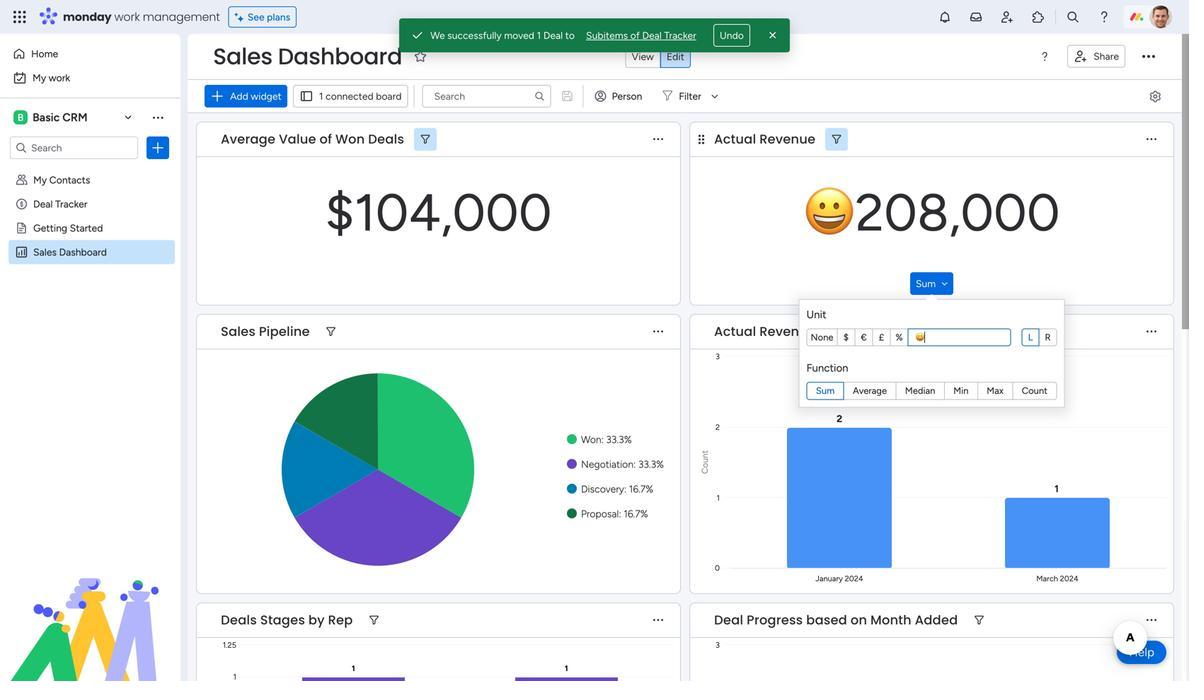 Task type: locate. For each thing, give the bounding box(es) containing it.
workspace image
[[13, 110, 28, 125]]

deal inside list box
[[33, 198, 53, 210]]

: up the negotiation
[[601, 434, 604, 446]]

0 vertical spatial sum
[[916, 278, 936, 290]]

0 horizontal spatial won
[[335, 130, 365, 148]]

2 actual from the top
[[714, 323, 756, 341]]

sales right the public dashboard image
[[33, 246, 57, 258]]

0 vertical spatial my
[[33, 72, 46, 84]]

dashboard up connected
[[278, 41, 402, 72]]

close image
[[766, 28, 780, 42]]

0 horizontal spatial of
[[320, 130, 332, 148]]

sales dashboard
[[213, 41, 402, 72], [33, 246, 107, 258]]

1 horizontal spatial dashboard
[[278, 41, 402, 72]]

board
[[376, 90, 402, 102]]

view button
[[625, 45, 660, 68]]

0 vertical spatial tracker
[[664, 29, 696, 41]]

discovery : 16.7%
[[581, 483, 653, 495]]

1 vertical spatial 16.7%
[[624, 508, 648, 520]]

view
[[632, 51, 654, 63]]

work down home
[[49, 72, 70, 84]]

deals left stages
[[221, 612, 257, 630]]

None search field
[[422, 85, 551, 108]]

getting started
[[33, 222, 103, 234]]

negotiation
[[581, 459, 634, 471]]

tracker up edit
[[664, 29, 696, 41]]

settings image
[[1148, 89, 1162, 103]]

discovery
[[581, 483, 624, 495]]

1 vertical spatial more dots image
[[653, 327, 663, 337]]

0 vertical spatial more dots image
[[1147, 134, 1157, 145]]

1 horizontal spatial 33.3%
[[638, 459, 664, 471]]

dashboard inside sales dashboard "banner"
[[278, 41, 402, 72]]

1 horizontal spatial tracker
[[664, 29, 696, 41]]

1
[[537, 29, 541, 41], [319, 90, 323, 102]]

0 vertical spatial sales dashboard
[[213, 41, 402, 72]]

invite members image
[[1000, 10, 1014, 24]]

1 vertical spatial actual
[[714, 323, 756, 341]]

0 horizontal spatial work
[[49, 72, 70, 84]]

33.3% up discovery : 16.7%
[[638, 459, 664, 471]]

average
[[221, 130, 275, 148], [853, 385, 887, 397]]

1 vertical spatial sum
[[816, 385, 835, 397]]

1 vertical spatial revenue
[[760, 323, 816, 341]]

Actual Revenue by Month (Deals won) field
[[711, 323, 966, 341]]

1 actual from the top
[[714, 130, 756, 148]]

sales for sales pipeline field
[[221, 323, 256, 341]]

deals down board
[[368, 130, 404, 148]]

0 vertical spatial won
[[335, 130, 365, 148]]

Sales Dashboard field
[[210, 41, 406, 72]]

1 vertical spatial 33.3%
[[638, 459, 664, 471]]

1 vertical spatial tracker
[[55, 198, 87, 210]]

1 horizontal spatial average
[[853, 385, 887, 397]]

display modes group
[[625, 45, 691, 68]]

my inside list box
[[33, 174, 47, 186]]

0 horizontal spatial more dots image
[[653, 327, 663, 337]]

more dots image
[[653, 134, 663, 145], [1147, 327, 1157, 337], [653, 616, 663, 626], [1147, 616, 1157, 626]]

16.7% for discovery : 16.7%
[[629, 483, 653, 495]]

1 left connected
[[319, 90, 323, 102]]

of
[[630, 29, 640, 41], [320, 130, 332, 148]]

: down negotiation : 33.3%
[[624, 483, 626, 495]]

1 vertical spatial average
[[853, 385, 887, 397]]

sales dashboard down plans
[[213, 41, 402, 72]]

deal
[[543, 29, 563, 41], [642, 29, 662, 41], [33, 198, 53, 210], [714, 612, 743, 630]]

sum down function
[[816, 385, 835, 397]]

actual inside actual revenue by month (deals won) field
[[714, 323, 756, 341]]

deal inside field
[[714, 612, 743, 630]]

0 vertical spatial by
[[819, 323, 835, 341]]

of right the value in the left of the page
[[320, 130, 332, 148]]

month
[[838, 323, 879, 341], [871, 612, 912, 630]]

0 vertical spatial average
[[221, 130, 275, 148]]

1 vertical spatial sales dashboard
[[33, 246, 107, 258]]

crm
[[62, 111, 87, 124]]

by down unit
[[819, 323, 835, 341]]

2 revenue from the top
[[760, 323, 816, 341]]

my inside option
[[33, 72, 46, 84]]

1 horizontal spatial won
[[581, 434, 601, 446]]

sales inside "banner"
[[213, 41, 272, 72]]

actual revenue
[[714, 130, 816, 148]]

dashboard
[[278, 41, 402, 72], [59, 246, 107, 258]]

more dots image for (deals
[[1147, 327, 1157, 337]]

month inside the 'deal progress based on month added' field
[[871, 612, 912, 630]]

my work
[[33, 72, 70, 84]]

count
[[1022, 385, 1048, 397]]

share button
[[1067, 45, 1125, 68]]

0 horizontal spatial tracker
[[55, 198, 87, 210]]

sales dashboard banner
[[188, 34, 1182, 113]]

deals
[[368, 130, 404, 148], [221, 612, 257, 630]]

sales for sales dashboard field
[[213, 41, 272, 72]]

tracker inside 'link'
[[664, 29, 696, 41]]

0 vertical spatial 33.3%
[[606, 434, 632, 446]]

help button
[[1117, 641, 1166, 665]]

actual
[[714, 130, 756, 148], [714, 323, 756, 341]]

plans
[[267, 11, 290, 23]]

dashboard inside list box
[[59, 246, 107, 258]]

1 vertical spatial deals
[[221, 612, 257, 630]]

dashboard down the started
[[59, 246, 107, 258]]

unit
[[807, 309, 826, 321]]

select product image
[[13, 10, 27, 24]]

search image
[[534, 91, 545, 102]]

public dashboard image
[[15, 246, 28, 259]]

0 horizontal spatial 1
[[319, 90, 323, 102]]

0 vertical spatial 1
[[537, 29, 541, 41]]

work right monday
[[114, 9, 140, 25]]

1 revenue from the top
[[760, 130, 816, 148]]

alert
[[399, 18, 790, 52]]

Average Value of Won Deals field
[[217, 130, 408, 149]]

filter button
[[656, 85, 723, 108]]

add widget button
[[205, 85, 287, 108]]

16.7% down negotiation : 33.3%
[[629, 483, 653, 495]]

share
[[1094, 50, 1119, 62]]

1 horizontal spatial of
[[630, 29, 640, 41]]

0 horizontal spatial deals
[[221, 612, 257, 630]]

edit
[[667, 51, 684, 63]]

more dots image
[[1147, 134, 1157, 145], [653, 327, 663, 337]]

pipeline
[[259, 323, 310, 341]]

1 horizontal spatial work
[[114, 9, 140, 25]]

successfully
[[447, 29, 502, 41]]

1 vertical spatial of
[[320, 130, 332, 148]]

edit button
[[660, 45, 691, 68]]

my left contacts
[[33, 174, 47, 186]]

sales dashboard down "getting started"
[[33, 246, 107, 258]]

my
[[33, 72, 46, 84], [33, 174, 47, 186]]

0 horizontal spatial 33.3%
[[606, 434, 632, 446]]

tracker down contacts
[[55, 198, 87, 210]]

: up discovery : 16.7%
[[634, 459, 636, 471]]

update feed image
[[969, 10, 983, 24]]

€
[[861, 332, 867, 343]]

we
[[430, 29, 445, 41]]

33.3%
[[606, 434, 632, 446], [638, 459, 664, 471]]

1 vertical spatial won
[[581, 434, 601, 446]]

list box containing my contacts
[[0, 165, 180, 455]]

revenue for actual revenue
[[760, 130, 816, 148]]

by for revenue
[[819, 323, 835, 341]]

1 vertical spatial work
[[49, 72, 70, 84]]

0 vertical spatial actual
[[714, 130, 756, 148]]

0 vertical spatial dashboard
[[278, 41, 402, 72]]

by
[[819, 323, 835, 341], [308, 612, 325, 630]]

deal left 'progress'
[[714, 612, 743, 630]]

deal inside 'link'
[[642, 29, 662, 41]]

add widget
[[230, 90, 282, 102]]

1 right moved
[[537, 29, 541, 41]]

0 vertical spatial revenue
[[760, 130, 816, 148]]

0 vertical spatial work
[[114, 9, 140, 25]]

widget
[[251, 90, 282, 102]]

0 vertical spatial of
[[630, 29, 640, 41]]

list box
[[0, 165, 180, 455]]

see plans
[[248, 11, 290, 23]]

Actual Revenue field
[[711, 130, 819, 149]]

Deal Progress based on Month Added field
[[711, 612, 961, 630]]

average down add widget 'popup button' at the left top
[[221, 130, 275, 148]]

by left rep
[[308, 612, 325, 630]]

average left median
[[853, 385, 887, 397]]

management
[[143, 9, 220, 25]]

average inside field
[[221, 130, 275, 148]]

33.3% for won : 33.3%
[[606, 434, 632, 446]]

won
[[335, 130, 365, 148], [581, 434, 601, 446]]

actual for actual revenue by month (deals won)
[[714, 323, 756, 341]]

stages
[[260, 612, 305, 630]]

1 vertical spatial 1
[[319, 90, 323, 102]]

2 vertical spatial sales
[[221, 323, 256, 341]]

my down home
[[33, 72, 46, 84]]

getting
[[33, 222, 67, 234]]

1 vertical spatial month
[[871, 612, 912, 630]]

: for negotiation
[[634, 459, 636, 471]]

see plans button
[[228, 6, 297, 28]]

: down discovery : 16.7%
[[619, 508, 621, 520]]

sales
[[213, 41, 272, 72], [33, 246, 57, 258], [221, 323, 256, 341]]

1 horizontal spatial sum
[[916, 278, 936, 290]]

33.3% for negotiation : 33.3%
[[638, 459, 664, 471]]

0 horizontal spatial sales dashboard
[[33, 246, 107, 258]]

median
[[905, 385, 935, 397]]

proposal : 16.7%
[[581, 508, 648, 520]]

sales left pipeline
[[221, 323, 256, 341]]

to
[[565, 29, 575, 41]]

revenue
[[760, 130, 816, 148], [760, 323, 816, 341]]

£
[[879, 332, 884, 343]]

won down 1 connected board popup button
[[335, 130, 365, 148]]

0 vertical spatial month
[[838, 323, 879, 341]]

0 horizontal spatial by
[[308, 612, 325, 630]]

sum left angle down icon at the top right
[[916, 278, 936, 290]]

won up the negotiation
[[581, 434, 601, 446]]

Type your own field
[[912, 331, 1007, 344]]

1 horizontal spatial more dots image
[[1147, 134, 1157, 145]]

(deals
[[883, 323, 925, 341]]

1 vertical spatial my
[[33, 174, 47, 186]]

public board image
[[15, 222, 28, 235]]

option
[[0, 167, 180, 170]]

negotiation : 33.3%
[[581, 459, 664, 471]]

work
[[114, 9, 140, 25], [49, 72, 70, 84]]

sales up add widget 'popup button' at the left top
[[213, 41, 272, 72]]

0 vertical spatial 16.7%
[[629, 483, 653, 495]]

started
[[70, 222, 103, 234]]

0 vertical spatial deals
[[368, 130, 404, 148]]

16.7%
[[629, 483, 653, 495], [624, 508, 648, 520]]

1 vertical spatial by
[[308, 612, 325, 630]]

of up view
[[630, 29, 640, 41]]

more dots image for month
[[1147, 616, 1157, 626]]

basic
[[33, 111, 60, 124]]

33.3% up negotiation : 33.3%
[[606, 434, 632, 446]]

deals stages by rep
[[221, 612, 353, 630]]

1 horizontal spatial by
[[819, 323, 835, 341]]

tracker
[[664, 29, 696, 41], [55, 198, 87, 210]]

0 horizontal spatial dashboard
[[59, 246, 107, 258]]

0 vertical spatial sales
[[213, 41, 272, 72]]

sales inside field
[[221, 323, 256, 341]]

work inside option
[[49, 72, 70, 84]]

options image
[[151, 141, 165, 155]]

16.7% down discovery : 16.7%
[[624, 508, 648, 520]]

1 vertical spatial dashboard
[[59, 246, 107, 258]]

Deals Stages by Rep field
[[217, 612, 356, 630]]

search everything image
[[1066, 10, 1080, 24]]

add
[[230, 90, 248, 102]]

actual inside actual revenue field
[[714, 130, 756, 148]]

:
[[601, 434, 604, 446], [634, 459, 636, 471], [624, 483, 626, 495], [619, 508, 621, 520]]

deal up display modes group on the right top
[[642, 29, 662, 41]]

on
[[851, 612, 867, 630]]

deal tracker
[[33, 198, 87, 210]]

1 horizontal spatial sales dashboard
[[213, 41, 402, 72]]

sum
[[916, 278, 936, 290], [816, 385, 835, 397]]

deal up the getting at the top of page
[[33, 198, 53, 210]]

0 horizontal spatial average
[[221, 130, 275, 148]]

menu image
[[1039, 51, 1050, 62]]

of inside 'link'
[[630, 29, 640, 41]]

1 horizontal spatial deals
[[368, 130, 404, 148]]



Task type: vqa. For each thing, say whether or not it's contained in the screenshot.
TAB LIST
no



Task type: describe. For each thing, give the bounding box(es) containing it.
my work option
[[8, 67, 172, 89]]

Sales Pipeline field
[[217, 323, 313, 341]]

none search field inside sales dashboard "banner"
[[422, 85, 551, 108]]

lottie animation element
[[0, 539, 180, 682]]

: for proposal
[[619, 508, 621, 520]]

0 horizontal spatial sum
[[816, 385, 835, 397]]

min
[[954, 385, 969, 397]]

subitems
[[586, 29, 628, 41]]

more options image
[[1142, 50, 1155, 63]]

Search in workspace field
[[30, 140, 118, 156]]

workspace options image
[[151, 110, 165, 124]]

dapulse drag handle 3 image
[[699, 134, 704, 145]]

sales pipeline
[[221, 323, 310, 341]]

1 vertical spatial sales
[[33, 246, 57, 258]]

average value of won deals
[[221, 130, 404, 148]]

sum button
[[910, 272, 954, 295]]

person button
[[589, 85, 651, 108]]

arrow down image
[[706, 88, 723, 105]]

proposal
[[581, 508, 619, 520]]

of inside field
[[320, 130, 332, 148]]

home
[[31, 48, 58, 60]]

b
[[17, 111, 24, 124]]

actual for actual revenue
[[714, 130, 756, 148]]

undo
[[720, 29, 744, 41]]

we successfully moved 1 deal to
[[430, 29, 575, 41]]

value
[[279, 130, 316, 148]]

monday marketplace image
[[1031, 10, 1045, 24]]

: for discovery
[[624, 483, 626, 495]]

none
[[811, 332, 833, 343]]

average for average
[[853, 385, 887, 397]]

sum inside sum button
[[916, 278, 936, 290]]

max
[[987, 385, 1004, 397]]

lottie animation image
[[0, 539, 180, 682]]

workspace selection element
[[13, 109, 90, 126]]

actual revenue by month (deals won)
[[714, 323, 962, 341]]

undo button
[[713, 24, 750, 47]]

monday
[[63, 9, 112, 25]]

1 inside popup button
[[319, 90, 323, 102]]

subitems of deal tracker
[[586, 29, 696, 41]]

terry turtle image
[[1149, 6, 1172, 28]]

add to favorites image
[[413, 49, 428, 63]]

won)
[[929, 323, 962, 341]]

notifications image
[[938, 10, 952, 24]]

my for my contacts
[[33, 174, 47, 186]]

added
[[915, 612, 958, 630]]

by for stages
[[308, 612, 325, 630]]

sales dashboard inside "banner"
[[213, 41, 402, 72]]

revenue for actual revenue by month (deals won)
[[760, 323, 816, 341]]

work for monday
[[114, 9, 140, 25]]

home link
[[8, 42, 172, 65]]

tracker inside list box
[[55, 198, 87, 210]]

work for my
[[49, 72, 70, 84]]

basic crm
[[33, 111, 87, 124]]

: for won
[[601, 434, 604, 446]]

😀208,000
[[804, 181, 1060, 244]]

average for average value of won deals
[[221, 130, 275, 148]]

my work link
[[8, 67, 172, 89]]

deal progress based on month added
[[714, 612, 958, 630]]

r
[[1045, 332, 1051, 343]]

month inside actual revenue by month (deals won) field
[[838, 323, 879, 341]]

connected
[[326, 90, 373, 102]]

home option
[[8, 42, 172, 65]]

based
[[806, 612, 847, 630]]

deal left the 'to'
[[543, 29, 563, 41]]

Filter dashboard by text search field
[[422, 85, 551, 108]]

1 horizontal spatial 1
[[537, 29, 541, 41]]

1 connected board
[[319, 90, 402, 102]]

monday work management
[[63, 9, 220, 25]]

won inside field
[[335, 130, 365, 148]]

help image
[[1097, 10, 1111, 24]]

progress
[[747, 612, 803, 630]]

see
[[248, 11, 264, 23]]

help
[[1129, 646, 1154, 660]]

person
[[612, 90, 642, 102]]

my for my work
[[33, 72, 46, 84]]

angle down image
[[942, 279, 948, 289]]

%
[[896, 332, 903, 343]]

$
[[844, 332, 849, 343]]

subitems of deal tracker link
[[586, 28, 696, 42]]

16.7% for proposal : 16.7%
[[624, 508, 648, 520]]

moved
[[504, 29, 534, 41]]

won : 33.3%
[[581, 434, 632, 446]]

l
[[1028, 332, 1033, 343]]

contacts
[[49, 174, 90, 186]]

more dots image for deals
[[653, 134, 663, 145]]

function
[[807, 362, 848, 375]]

1 connected board button
[[293, 85, 408, 108]]

rep
[[328, 612, 353, 630]]

my contacts
[[33, 174, 90, 186]]

$104,000
[[325, 181, 552, 244]]

filter
[[679, 90, 701, 102]]

alert containing we successfully moved 1 deal to
[[399, 18, 790, 52]]



